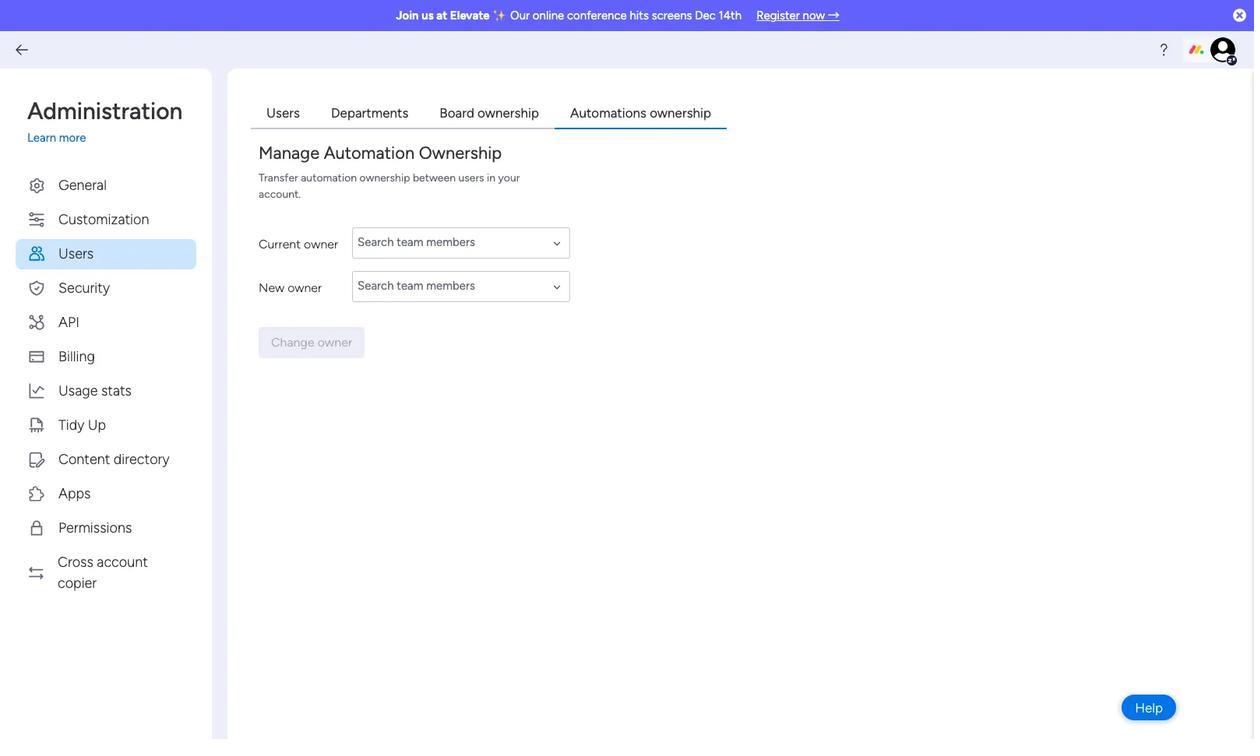 Task type: vqa. For each thing, say whether or not it's contained in the screenshot.
200
no



Task type: locate. For each thing, give the bounding box(es) containing it.
1 vertical spatial users
[[58, 245, 94, 262]]

new owner
[[259, 280, 322, 295]]

2 horizontal spatial ownership
[[650, 105, 712, 121]]

administration
[[27, 97, 183, 125]]

0 horizontal spatial ownership
[[360, 171, 410, 184]]

cross account copier button
[[16, 548, 196, 599]]

ownership for board ownership
[[478, 105, 539, 121]]

ownership
[[478, 105, 539, 121], [650, 105, 712, 121], [360, 171, 410, 184]]

your
[[498, 171, 520, 184]]

Search team members text field
[[352, 227, 571, 258]]

None text field
[[352, 271, 571, 302]]

stats
[[101, 382, 132, 399]]

1 horizontal spatial ownership
[[478, 105, 539, 121]]

ownership right automations
[[650, 105, 712, 121]]

api button
[[16, 307, 196, 338]]

up
[[88, 417, 106, 434]]

register now → link
[[757, 9, 840, 23]]

board ownership link
[[424, 100, 555, 129]]

0 horizontal spatial users
[[58, 245, 94, 262]]

usage stats
[[58, 382, 132, 399]]

ownership inside board ownership link
[[478, 105, 539, 121]]

14th
[[719, 9, 742, 23]]

hits
[[630, 9, 649, 23]]

ownership inside manage automation ownership transfer automation ownership between users in your account.
[[360, 171, 410, 184]]

owner right current on the top
[[304, 237, 338, 252]]

users
[[267, 105, 300, 121], [58, 245, 94, 262]]

back to workspace image
[[14, 42, 30, 58]]

users up security
[[58, 245, 94, 262]]

cross
[[58, 554, 93, 571]]

owner for new owner
[[288, 280, 322, 295]]

automation
[[301, 171, 357, 184]]

current owner
[[259, 237, 338, 252]]

dec
[[695, 9, 716, 23]]

0 vertical spatial owner
[[304, 237, 338, 252]]

manage
[[259, 142, 320, 163]]

users inside button
[[58, 245, 94, 262]]

account
[[97, 554, 148, 571]]

transfer
[[259, 171, 298, 184]]

online
[[533, 9, 564, 23]]

0 vertical spatial users
[[267, 105, 300, 121]]

ownership down automation
[[360, 171, 410, 184]]

customization button
[[16, 205, 196, 235]]

owner for current owner
[[304, 237, 338, 252]]

owner right new
[[288, 280, 322, 295]]

content
[[58, 451, 110, 468]]

→
[[828, 9, 840, 23]]

general
[[58, 177, 107, 194]]

elevate
[[450, 9, 490, 23]]

ownership for automations ownership
[[650, 105, 712, 121]]

None text field
[[352, 227, 571, 258]]

customization
[[58, 211, 149, 228]]

tidy
[[58, 417, 84, 434]]

1 horizontal spatial users
[[267, 105, 300, 121]]

departments
[[331, 105, 409, 121]]

board ownership
[[440, 105, 539, 121]]

now
[[803, 9, 826, 23]]

us
[[422, 9, 434, 23]]

api
[[58, 314, 79, 331]]

jacob simon image
[[1211, 37, 1236, 62]]

automations ownership
[[571, 105, 712, 121]]

cross account copier
[[58, 554, 148, 592]]

help button
[[1122, 695, 1177, 721]]

1 vertical spatial owner
[[288, 280, 322, 295]]

copier
[[58, 575, 97, 592]]

ownership right board
[[478, 105, 539, 121]]

at
[[437, 9, 448, 23]]

ownership inside automations ownership link
[[650, 105, 712, 121]]

owner
[[304, 237, 338, 252], [288, 280, 322, 295]]

manage automation ownership transfer automation ownership between users in your account.
[[259, 142, 520, 201]]

learn
[[27, 131, 56, 145]]

usage
[[58, 382, 98, 399]]

users up manage
[[267, 105, 300, 121]]

current
[[259, 237, 301, 252]]



Task type: describe. For each thing, give the bounding box(es) containing it.
content directory button
[[16, 445, 196, 475]]

automations ownership link
[[555, 100, 727, 129]]

board
[[440, 105, 475, 121]]

✨
[[493, 9, 508, 23]]

help image
[[1157, 42, 1172, 58]]

screens
[[652, 9, 693, 23]]

users button
[[16, 239, 196, 269]]

help
[[1136, 700, 1164, 716]]

directory
[[114, 451, 170, 468]]

more
[[59, 131, 86, 145]]

users link
[[251, 100, 316, 129]]

security button
[[16, 273, 196, 304]]

security
[[58, 279, 110, 297]]

automations
[[571, 105, 647, 121]]

Search team members text field
[[352, 271, 571, 302]]

billing
[[58, 348, 95, 365]]

billing button
[[16, 342, 196, 372]]

between
[[413, 171, 456, 184]]

account.
[[259, 187, 301, 201]]

apps
[[58, 485, 91, 502]]

general button
[[16, 170, 196, 201]]

automation
[[324, 142, 415, 163]]

register now →
[[757, 9, 840, 23]]

permissions button
[[16, 513, 196, 544]]

ownership
[[419, 142, 502, 163]]

our
[[511, 9, 530, 23]]

join
[[396, 9, 419, 23]]

learn more link
[[27, 129, 196, 147]]

in
[[487, 171, 496, 184]]

content directory
[[58, 451, 170, 468]]

departments link
[[316, 100, 424, 129]]

usage stats button
[[16, 376, 196, 406]]

tidy up
[[58, 417, 106, 434]]

users
[[459, 171, 484, 184]]

apps button
[[16, 479, 196, 509]]

register
[[757, 9, 800, 23]]

tidy up button
[[16, 410, 196, 441]]

new
[[259, 280, 285, 295]]

permissions
[[58, 519, 132, 537]]

join us at elevate ✨ our online conference hits screens dec 14th
[[396, 9, 742, 23]]

conference
[[567, 9, 627, 23]]

administration learn more
[[27, 97, 183, 145]]



